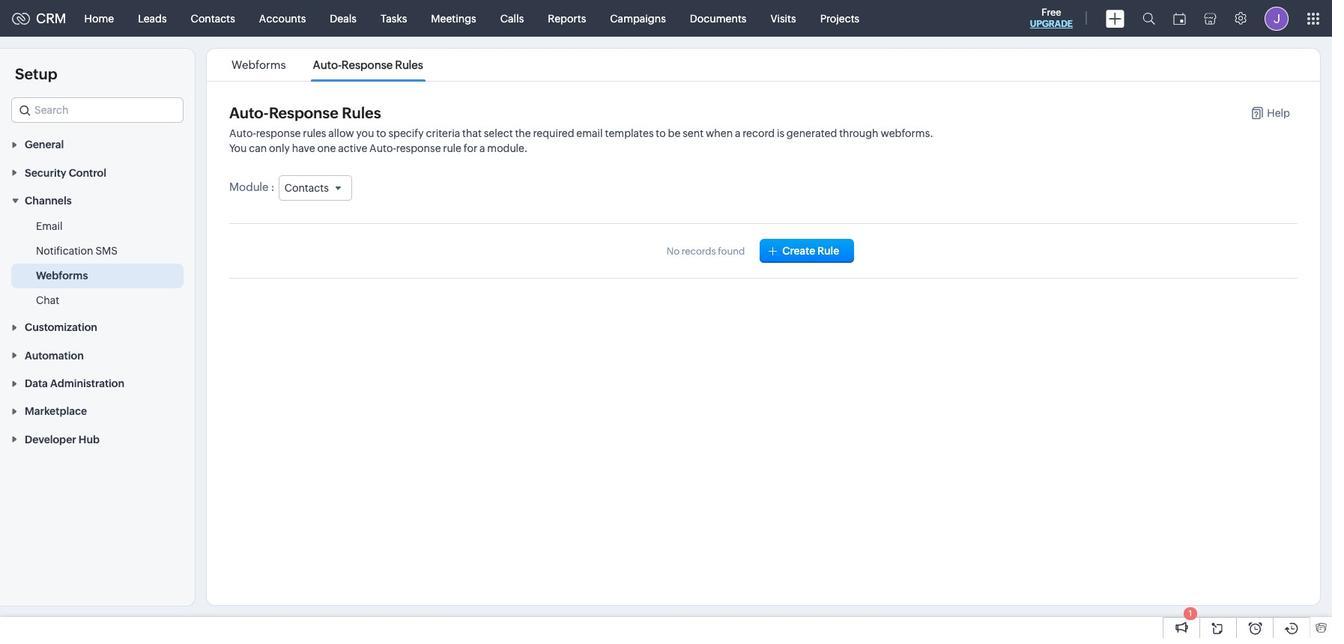 Task type: describe. For each thing, give the bounding box(es) containing it.
automation button
[[0, 341, 195, 369]]

module :
[[229, 180, 275, 193]]

chat link
[[36, 293, 59, 308]]

auto-response rules inside "list"
[[313, 58, 423, 71]]

for
[[464, 142, 478, 154]]

1 vertical spatial auto-response rules
[[229, 104, 381, 121]]

create menu image
[[1106, 9, 1125, 27]]

meetings
[[431, 12, 477, 24]]

data administration
[[25, 378, 124, 390]]

rule
[[818, 245, 840, 257]]

visits link
[[759, 0, 808, 36]]

contacts link
[[179, 0, 247, 36]]

1 horizontal spatial webforms
[[232, 58, 286, 71]]

be
[[668, 127, 681, 139]]

record
[[743, 127, 775, 139]]

0 vertical spatial webforms link
[[229, 58, 288, 71]]

you
[[229, 142, 247, 154]]

reports link
[[536, 0, 598, 36]]

documents link
[[678, 0, 759, 36]]

search image
[[1143, 12, 1156, 25]]

specify
[[389, 127, 424, 139]]

is
[[777, 127, 785, 139]]

auto- up can
[[229, 104, 269, 121]]

leads link
[[126, 0, 179, 36]]

control
[[69, 167, 106, 179]]

one
[[317, 142, 336, 154]]

response inside "list"
[[342, 58, 393, 71]]

data
[[25, 378, 48, 390]]

security control button
[[0, 158, 195, 186]]

calendar image
[[1174, 12, 1187, 24]]

found
[[718, 246, 745, 257]]

you
[[356, 127, 374, 139]]

marketplace
[[25, 406, 87, 418]]

through
[[840, 127, 879, 139]]

create menu element
[[1097, 0, 1134, 36]]

create rule button
[[760, 239, 855, 263]]

contacts for contacts field
[[285, 182, 329, 194]]

notification
[[36, 245, 93, 257]]

notification sms link
[[36, 244, 118, 259]]

tasks link
[[369, 0, 419, 36]]

campaigns link
[[598, 0, 678, 36]]

auto-response rules link
[[311, 58, 426, 71]]

auto- down deals
[[313, 58, 342, 71]]

profile image
[[1265, 6, 1289, 30]]

:
[[271, 180, 275, 193]]

module.
[[487, 142, 528, 154]]

search element
[[1134, 0, 1165, 37]]

the
[[515, 127, 531, 139]]

channels region
[[0, 214, 195, 313]]

email
[[36, 220, 63, 232]]

only
[[269, 142, 290, 154]]

no
[[667, 246, 680, 257]]

1 vertical spatial a
[[480, 142, 485, 154]]

deals link
[[318, 0, 369, 36]]

developer hub
[[25, 434, 100, 446]]

home link
[[72, 0, 126, 36]]

logo image
[[12, 12, 30, 24]]

customization button
[[0, 313, 195, 341]]

marketplace button
[[0, 397, 195, 425]]

tasks
[[381, 12, 407, 24]]

email link
[[36, 219, 63, 234]]

automation
[[25, 350, 84, 362]]

deals
[[330, 12, 357, 24]]

free
[[1042, 7, 1062, 18]]

hub
[[79, 434, 100, 446]]

records
[[682, 246, 716, 257]]

notification sms
[[36, 245, 118, 257]]

no records found
[[667, 246, 745, 257]]

required
[[533, 127, 575, 139]]

projects link
[[808, 0, 872, 36]]

select
[[484, 127, 513, 139]]



Task type: locate. For each thing, give the bounding box(es) containing it.
security
[[25, 167, 66, 179]]

0 horizontal spatial a
[[480, 142, 485, 154]]

a right for
[[480, 142, 485, 154]]

0 vertical spatial rules
[[395, 58, 423, 71]]

contacts right leads
[[191, 12, 235, 24]]

profile element
[[1256, 0, 1298, 36]]

1
[[1189, 609, 1193, 618]]

1 horizontal spatial contacts
[[285, 182, 329, 194]]

1 horizontal spatial to
[[656, 127, 666, 139]]

auto- down you
[[370, 142, 396, 154]]

security control
[[25, 167, 106, 179]]

leads
[[138, 12, 167, 24]]

projects
[[820, 12, 860, 24]]

contacts for contacts "link"
[[191, 12, 235, 24]]

list
[[218, 49, 437, 81]]

a right when
[[735, 127, 741, 139]]

can
[[249, 142, 267, 154]]

allow
[[329, 127, 354, 139]]

channels button
[[0, 186, 195, 214]]

webforms inside channels 'region'
[[36, 270, 88, 282]]

free upgrade
[[1030, 7, 1073, 29]]

rules down tasks
[[395, 58, 423, 71]]

help
[[1268, 107, 1291, 119]]

to right you
[[376, 127, 386, 139]]

auto-response rules allow you to specify criteria that select the required email templates to be sent when a record is generated through webforms. you can only have one active auto-response rule for a module.
[[229, 127, 934, 154]]

response
[[342, 58, 393, 71], [269, 104, 339, 121]]

0 horizontal spatial webforms link
[[36, 268, 88, 283]]

a
[[735, 127, 741, 139], [480, 142, 485, 154]]

auto-
[[313, 58, 342, 71], [229, 104, 269, 121], [229, 127, 256, 139], [370, 142, 396, 154]]

0 vertical spatial response
[[256, 127, 301, 139]]

0 vertical spatial a
[[735, 127, 741, 139]]

2 to from the left
[[656, 127, 666, 139]]

crm
[[36, 10, 66, 26]]

create rule
[[783, 245, 840, 257]]

rules
[[303, 127, 326, 139]]

1 horizontal spatial response
[[396, 142, 441, 154]]

upgrade
[[1030, 19, 1073, 29]]

0 vertical spatial webforms
[[232, 58, 286, 71]]

visits
[[771, 12, 796, 24]]

calls link
[[489, 0, 536, 36]]

rules up you
[[342, 104, 381, 121]]

calls
[[500, 12, 524, 24]]

1 vertical spatial response
[[269, 104, 339, 121]]

webforms down 'notification'
[[36, 270, 88, 282]]

1 horizontal spatial rules
[[395, 58, 423, 71]]

response up only
[[256, 127, 301, 139]]

response down specify
[[396, 142, 441, 154]]

1 horizontal spatial webforms link
[[229, 58, 288, 71]]

0 vertical spatial contacts
[[191, 12, 235, 24]]

developer hub button
[[0, 425, 195, 453]]

list containing webforms
[[218, 49, 437, 81]]

1 vertical spatial rules
[[342, 104, 381, 121]]

active
[[338, 142, 367, 154]]

meetings link
[[419, 0, 489, 36]]

generated
[[787, 127, 838, 139]]

0 horizontal spatial to
[[376, 127, 386, 139]]

create
[[783, 245, 816, 257]]

templates
[[605, 127, 654, 139]]

Search text field
[[12, 98, 183, 122]]

webforms link down accounts
[[229, 58, 288, 71]]

None field
[[11, 97, 184, 123]]

1 vertical spatial webforms link
[[36, 268, 88, 283]]

response up 'rules'
[[269, 104, 339, 121]]

0 vertical spatial auto-response rules
[[313, 58, 423, 71]]

auto-response rules up 'rules'
[[229, 104, 381, 121]]

reports
[[548, 12, 586, 24]]

webforms link down 'notification'
[[36, 268, 88, 283]]

general button
[[0, 130, 195, 158]]

response down deals
[[342, 58, 393, 71]]

accounts link
[[247, 0, 318, 36]]

when
[[706, 127, 733, 139]]

crm link
[[12, 10, 66, 26]]

criteria
[[426, 127, 460, 139]]

to
[[376, 127, 386, 139], [656, 127, 666, 139]]

webforms down accounts
[[232, 58, 286, 71]]

0 horizontal spatial response
[[269, 104, 339, 121]]

administration
[[50, 378, 124, 390]]

contacts inside "link"
[[191, 12, 235, 24]]

0 vertical spatial response
[[342, 58, 393, 71]]

have
[[292, 142, 315, 154]]

1 to from the left
[[376, 127, 386, 139]]

contacts right the :
[[285, 182, 329, 194]]

sms
[[95, 245, 118, 257]]

chat
[[36, 295, 59, 307]]

setup
[[15, 65, 57, 82]]

home
[[84, 12, 114, 24]]

customization
[[25, 322, 97, 334]]

accounts
[[259, 12, 306, 24]]

data administration button
[[0, 369, 195, 397]]

contacts
[[191, 12, 235, 24], [285, 182, 329, 194]]

module
[[229, 180, 269, 193]]

sent
[[683, 127, 704, 139]]

1 horizontal spatial a
[[735, 127, 741, 139]]

1 vertical spatial webforms
[[36, 270, 88, 282]]

0 horizontal spatial webforms
[[36, 270, 88, 282]]

email
[[577, 127, 603, 139]]

developer
[[25, 434, 76, 446]]

1 vertical spatial response
[[396, 142, 441, 154]]

0 horizontal spatial rules
[[342, 104, 381, 121]]

auto-response rules down deals
[[313, 58, 423, 71]]

Contacts field
[[279, 175, 352, 201]]

0 horizontal spatial response
[[256, 127, 301, 139]]

that
[[463, 127, 482, 139]]

1 horizontal spatial response
[[342, 58, 393, 71]]

to left be
[[656, 127, 666, 139]]

contacts inside field
[[285, 182, 329, 194]]

webforms.
[[881, 127, 934, 139]]

response
[[256, 127, 301, 139], [396, 142, 441, 154]]

campaigns
[[610, 12, 666, 24]]

documents
[[690, 12, 747, 24]]

general
[[25, 139, 64, 151]]

0 horizontal spatial contacts
[[191, 12, 235, 24]]

1 vertical spatial contacts
[[285, 182, 329, 194]]

rule
[[443, 142, 462, 154]]

auto-response rules
[[313, 58, 423, 71], [229, 104, 381, 121]]

auto- up you
[[229, 127, 256, 139]]



Task type: vqa. For each thing, say whether or not it's contained in the screenshot.
only
yes



